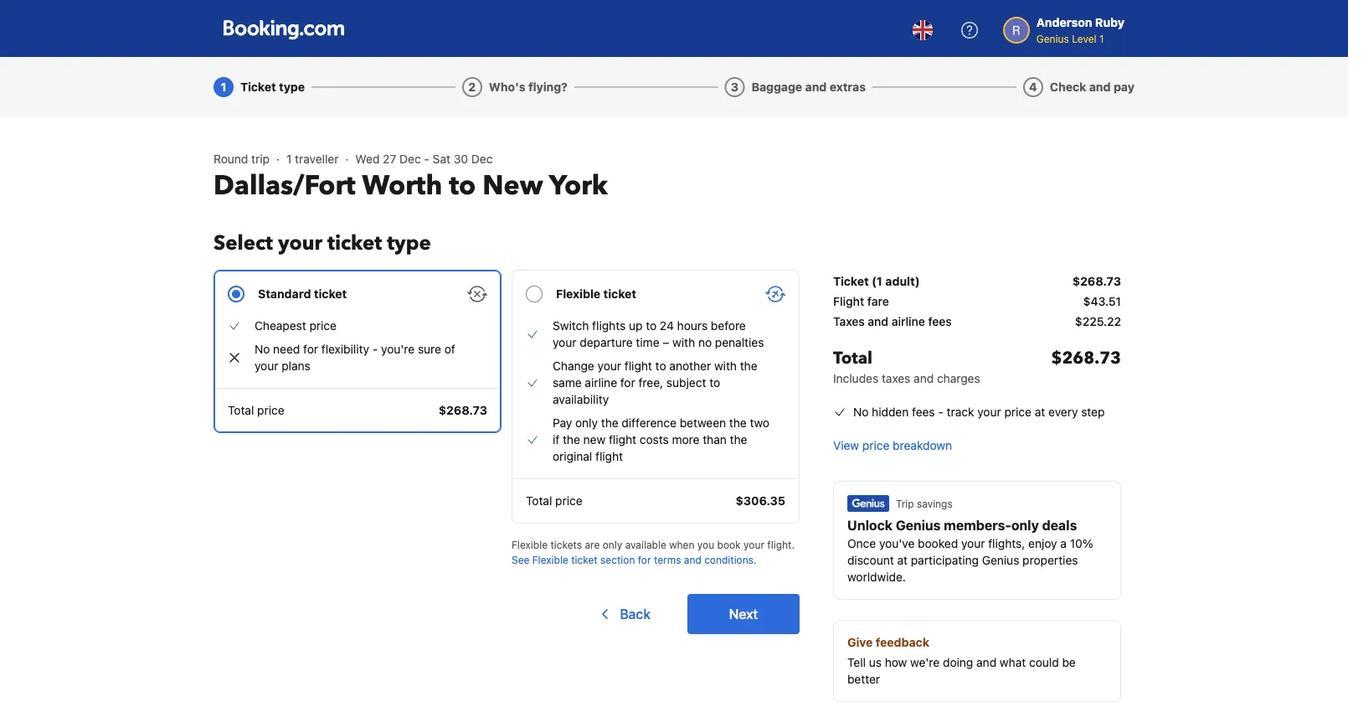 Task type: locate. For each thing, give the bounding box(es) containing it.
at left 'every'
[[1035, 405, 1046, 419]]

traveller
[[295, 152, 339, 166]]

trip
[[251, 152, 270, 166]]

1 horizontal spatial 1
[[287, 152, 292, 166]]

airline up availability
[[585, 376, 617, 390]]

1 horizontal spatial type
[[387, 229, 431, 257]]

flexible up switch
[[556, 287, 601, 301]]

2 horizontal spatial genius
[[1037, 33, 1070, 44]]

2 · from the left
[[345, 152, 349, 166]]

1 vertical spatial total price
[[526, 494, 583, 508]]

1 vertical spatial at
[[898, 553, 908, 567]]

flight up free,
[[625, 359, 652, 373]]

price right view
[[863, 439, 890, 452]]

2 vertical spatial only
[[603, 539, 623, 550]]

only up the section
[[603, 539, 623, 550]]

genius
[[1037, 33, 1070, 44], [896, 517, 941, 533], [982, 553, 1020, 567]]

to right up
[[646, 319, 657, 333]]

the down penalties
[[740, 359, 758, 373]]

your right book
[[744, 539, 765, 550]]

no left 'need'
[[255, 342, 270, 356]]

$268.73 down of
[[439, 403, 488, 417]]

genius down trip savings
[[896, 517, 941, 533]]

0 vertical spatial airline
[[892, 315, 926, 328]]

flight
[[834, 294, 865, 308]]

round trip · 1 traveller · wed 27 dec - sat 30 dec dallas/fort worth to new york
[[214, 152, 608, 204]]

dec right the 30
[[471, 152, 493, 166]]

1 vertical spatial for
[[621, 376, 636, 390]]

your down members-
[[962, 537, 986, 550]]

us
[[869, 656, 882, 669]]

1 right level
[[1100, 33, 1105, 44]]

2 vertical spatial total
[[526, 494, 552, 508]]

only up new
[[576, 416, 598, 430]]

3 row from the top
[[834, 313, 1122, 333]]

availability
[[553, 392, 609, 406]]

1 vertical spatial $268.73
[[1052, 347, 1122, 370]]

and left extras
[[806, 80, 827, 94]]

$43.51 cell
[[1084, 293, 1122, 310]]

1 vertical spatial total
[[228, 403, 254, 417]]

ticket (1 adult) cell
[[834, 273, 920, 290]]

flexibility
[[322, 342, 369, 356]]

only inside 'unlock genius members-only deals once you've booked your flights, enjoy a 10% discount at participating genius properties worldwide.'
[[1012, 517, 1039, 533]]

total price
[[228, 403, 284, 417], [526, 494, 583, 508]]

1 vertical spatial genius
[[896, 517, 941, 533]]

1 horizontal spatial no
[[854, 405, 869, 419]]

2 vertical spatial 1
[[287, 152, 292, 166]]

1 horizontal spatial ·
[[345, 152, 349, 166]]

- left you're
[[373, 342, 378, 356]]

1 horizontal spatial genius
[[982, 553, 1020, 567]]

1 horizontal spatial with
[[715, 359, 737, 373]]

and
[[806, 80, 827, 94], [1090, 80, 1111, 94], [868, 315, 889, 328], [914, 372, 934, 385], [684, 554, 702, 565], [977, 656, 997, 669]]

ruby
[[1096, 15, 1125, 29]]

booked
[[918, 537, 959, 550]]

flexible down tickets
[[533, 554, 569, 565]]

flight
[[625, 359, 652, 373], [609, 433, 637, 447], [596, 449, 623, 463]]

· right trip
[[276, 152, 280, 166]]

flight down new
[[596, 449, 623, 463]]

fees right hidden
[[912, 405, 935, 419]]

4 row from the top
[[834, 333, 1122, 394]]

for down available on the bottom left
[[638, 554, 651, 565]]

see
[[512, 554, 530, 565]]

no left hidden
[[854, 405, 869, 419]]

1 up dallas/fort
[[287, 152, 292, 166]]

a
[[1061, 537, 1067, 550]]

penalties
[[715, 336, 764, 349]]

1 vertical spatial only
[[1012, 517, 1039, 533]]

0 vertical spatial ticket
[[240, 80, 276, 94]]

1 horizontal spatial total
[[526, 494, 552, 508]]

your inside 'unlock genius members-only deals once you've booked your flights, enjoy a 10% discount at participating genius properties worldwide.'
[[962, 537, 986, 550]]

your inside no need for flexibility - you're sure of your plans
[[255, 359, 279, 373]]

to
[[449, 168, 476, 204], [646, 319, 657, 333], [656, 359, 666, 373], [710, 376, 721, 390]]

price up tickets
[[556, 494, 583, 508]]

view
[[834, 439, 860, 452]]

sure
[[418, 342, 441, 356]]

1 vertical spatial flexible
[[512, 539, 548, 550]]

your down departure
[[598, 359, 622, 373]]

dec right 27
[[400, 152, 421, 166]]

1 horizontal spatial ticket
[[834, 274, 869, 288]]

2
[[469, 80, 476, 94]]

properties
[[1023, 553, 1079, 567]]

price
[[309, 319, 337, 333], [257, 403, 284, 417], [1005, 405, 1032, 419], [863, 439, 890, 452], [556, 494, 583, 508]]

1 vertical spatial type
[[387, 229, 431, 257]]

airline down adult)
[[892, 315, 926, 328]]

1
[[1100, 33, 1105, 44], [221, 80, 227, 94], [287, 152, 292, 166]]

and down when
[[684, 554, 702, 565]]

ticket up flight
[[834, 274, 869, 288]]

0 vertical spatial genius
[[1037, 33, 1070, 44]]

genius image
[[848, 495, 890, 512], [848, 495, 890, 512]]

ticket down are
[[571, 554, 598, 565]]

4
[[1030, 80, 1038, 94]]

conditions.
[[705, 554, 757, 565]]

new
[[483, 168, 543, 204]]

0 vertical spatial no
[[255, 342, 270, 356]]

your up standard ticket
[[278, 229, 322, 257]]

only for tickets
[[603, 539, 623, 550]]

2 horizontal spatial only
[[1012, 517, 1039, 533]]

0 vertical spatial 1
[[1100, 33, 1105, 44]]

total for change your flight to another with the same airline for free, subject to availability
[[526, 494, 552, 508]]

no hidden fees - track your price at every step
[[854, 405, 1105, 419]]

table
[[834, 270, 1122, 394]]

the right than
[[730, 433, 748, 447]]

$268.73
[[1073, 274, 1122, 288], [1052, 347, 1122, 370], [439, 403, 488, 417]]

plans
[[282, 359, 311, 373]]

1 vertical spatial fees
[[912, 405, 935, 419]]

2 dec from the left
[[471, 152, 493, 166]]

0 vertical spatial total price
[[228, 403, 284, 417]]

1 vertical spatial -
[[373, 342, 378, 356]]

1 inside round trip · 1 traveller · wed 27 dec - sat 30 dec dallas/fort worth to new york
[[287, 152, 292, 166]]

- left sat
[[424, 152, 430, 166]]

ticket type
[[240, 80, 305, 94]]

total price for change your flight to another with the same airline for free, subject to availability
[[526, 494, 583, 508]]

the right if
[[563, 433, 580, 447]]

0 horizontal spatial for
[[303, 342, 318, 356]]

flight right new
[[609, 433, 637, 447]]

flexible up see on the bottom left of page
[[512, 539, 548, 550]]

ticket up flights
[[604, 287, 637, 301]]

only up enjoy
[[1012, 517, 1039, 533]]

1 horizontal spatial dec
[[471, 152, 493, 166]]

1 horizontal spatial only
[[603, 539, 623, 550]]

$268.73 cell for row containing total
[[1052, 347, 1122, 387]]

2 vertical spatial -
[[939, 405, 944, 419]]

with down penalties
[[715, 359, 737, 373]]

2 row from the top
[[834, 293, 1122, 313]]

1 inside anderson ruby genius level 1
[[1100, 33, 1105, 44]]

genius down anderson
[[1037, 33, 1070, 44]]

ticket up trip
[[240, 80, 276, 94]]

are
[[585, 539, 600, 550]]

than
[[703, 433, 727, 447]]

and inside total includes taxes and charges
[[914, 372, 934, 385]]

2 vertical spatial flexible
[[533, 554, 569, 565]]

0 vertical spatial for
[[303, 342, 318, 356]]

ticket up standard ticket
[[328, 229, 382, 257]]

0 horizontal spatial no
[[255, 342, 270, 356]]

2 vertical spatial flight
[[596, 449, 623, 463]]

0 vertical spatial -
[[424, 152, 430, 166]]

no inside no need for flexibility - you're sure of your plans
[[255, 342, 270, 356]]

cheapest price
[[255, 319, 337, 333]]

more
[[672, 433, 700, 447]]

0 vertical spatial total
[[834, 347, 873, 370]]

0 vertical spatial with
[[673, 336, 695, 349]]

charges
[[937, 372, 981, 385]]

check and pay
[[1050, 80, 1135, 94]]

0 vertical spatial flight
[[625, 359, 652, 373]]

1 horizontal spatial for
[[621, 376, 636, 390]]

0 vertical spatial type
[[279, 80, 305, 94]]

give
[[848, 635, 873, 649]]

- left track
[[939, 405, 944, 419]]

section
[[601, 554, 635, 565]]

cheapest
[[255, 319, 306, 333]]

pay
[[553, 416, 572, 430]]

total cell
[[834, 347, 981, 387]]

$268.73 down $225.22 cell
[[1052, 347, 1122, 370]]

fees inside cell
[[929, 315, 952, 328]]

see flexible ticket section for terms and conditions. link
[[512, 554, 757, 565]]

of
[[445, 342, 456, 356]]

only inside flexible tickets are only available when you book your flight. see flexible ticket section for terms and conditions.
[[603, 539, 623, 550]]

0 horizontal spatial dec
[[400, 152, 421, 166]]

flight.
[[768, 539, 795, 550]]

need
[[273, 342, 300, 356]]

taxes and airline fees cell
[[834, 313, 952, 330]]

fees up total includes taxes and charges
[[929, 315, 952, 328]]

2 vertical spatial $268.73
[[439, 403, 488, 417]]

breakdown
[[893, 439, 953, 452]]

and right taxes
[[914, 372, 934, 385]]

with right –
[[673, 336, 695, 349]]

be
[[1063, 656, 1076, 669]]

sat
[[433, 152, 451, 166]]

1 row from the top
[[834, 270, 1122, 293]]

standard ticket
[[258, 287, 347, 301]]

0 vertical spatial flexible
[[556, 287, 601, 301]]

total price for no need for flexibility - you're sure of your plans
[[228, 403, 284, 417]]

2 horizontal spatial 1
[[1100, 33, 1105, 44]]

adult)
[[886, 274, 920, 288]]

$225.22 cell
[[1075, 313, 1122, 330]]

1 left ticket type on the top left
[[221, 80, 227, 94]]

0 vertical spatial $268.73
[[1073, 274, 1122, 288]]

no need for flexibility - you're sure of your plans
[[255, 342, 456, 373]]

check
[[1050, 80, 1087, 94]]

row
[[834, 270, 1122, 293], [834, 293, 1122, 313], [834, 313, 1122, 333], [834, 333, 1122, 394]]

1 vertical spatial airline
[[585, 376, 617, 390]]

0 horizontal spatial at
[[898, 553, 908, 567]]

ticket inside ticket (1 adult) 'cell'
[[834, 274, 869, 288]]

taxes and airline fees
[[834, 315, 952, 328]]

price up flexibility
[[309, 319, 337, 333]]

for left free,
[[621, 376, 636, 390]]

no for no need for flexibility - you're sure of your plans
[[255, 342, 270, 356]]

type down worth
[[387, 229, 431, 257]]

and down fare
[[868, 315, 889, 328]]

view price breakdown element
[[834, 437, 953, 454]]

at down you've
[[898, 553, 908, 567]]

1 horizontal spatial total price
[[526, 494, 583, 508]]

change your flight to another with the same airline for free, subject to availability
[[553, 359, 758, 406]]

1 horizontal spatial at
[[1035, 405, 1046, 419]]

$268.73 for total price
[[439, 403, 488, 417]]

total price up tickets
[[526, 494, 583, 508]]

airline
[[892, 315, 926, 328], [585, 376, 617, 390]]

the left two
[[730, 416, 747, 430]]

and left "what"
[[977, 656, 997, 669]]

0 horizontal spatial total
[[228, 403, 254, 417]]

ticket
[[328, 229, 382, 257], [314, 287, 347, 301], [604, 287, 637, 301], [571, 554, 598, 565]]

0 horizontal spatial genius
[[896, 517, 941, 533]]

when
[[670, 539, 695, 550]]

0 horizontal spatial total price
[[228, 403, 284, 417]]

flexible for flexible tickets are only available when you book your flight. see flexible ticket section for terms and conditions.
[[512, 539, 548, 550]]

airline inside taxes and airline fees cell
[[892, 315, 926, 328]]

2 horizontal spatial total
[[834, 347, 873, 370]]

$268.73 cell up step
[[1052, 347, 1122, 387]]

you
[[698, 539, 715, 550]]

type up traveller
[[279, 80, 305, 94]]

1 vertical spatial no
[[854, 405, 869, 419]]

2 vertical spatial for
[[638, 554, 651, 565]]

total price down plans
[[228, 403, 284, 417]]

3
[[731, 80, 739, 94]]

the
[[740, 359, 758, 373], [601, 416, 619, 430], [730, 416, 747, 430], [563, 433, 580, 447], [730, 433, 748, 447]]

genius down flights,
[[982, 553, 1020, 567]]

row containing taxes and airline fees
[[834, 313, 1122, 333]]

$268.73 cell
[[1073, 273, 1122, 290], [1052, 347, 1122, 387]]

for up plans
[[303, 342, 318, 356]]

ticket for ticket type
[[240, 80, 276, 94]]

flexible tickets are only available when you book your flight. see flexible ticket section for terms and conditions.
[[512, 539, 795, 565]]

difference
[[622, 416, 677, 430]]

participating
[[911, 553, 979, 567]]

2 vertical spatial genius
[[982, 553, 1020, 567]]

how
[[885, 656, 908, 669]]

your inside flexible tickets are only available when you book your flight. see flexible ticket section for terms and conditions.
[[744, 539, 765, 550]]

$268.73 up $43.51
[[1073, 274, 1122, 288]]

booking.com logo image
[[224, 20, 344, 40], [224, 20, 344, 40]]

book
[[718, 539, 741, 550]]

0 vertical spatial $268.73 cell
[[1073, 273, 1122, 290]]

0 vertical spatial fees
[[929, 315, 952, 328]]

your down 'need'
[[255, 359, 279, 373]]

0 horizontal spatial -
[[373, 342, 378, 356]]

0 horizontal spatial with
[[673, 336, 695, 349]]

with inside change your flight to another with the same airline for free, subject to availability
[[715, 359, 737, 373]]

0 horizontal spatial airline
[[585, 376, 617, 390]]

· left wed in the top of the page
[[345, 152, 349, 166]]

your down switch
[[553, 336, 577, 349]]

0 horizontal spatial 1
[[221, 80, 227, 94]]

1 horizontal spatial -
[[424, 152, 430, 166]]

to down the 30
[[449, 168, 476, 204]]

1 vertical spatial ticket
[[834, 274, 869, 288]]

1 vertical spatial with
[[715, 359, 737, 373]]

your right track
[[978, 405, 1002, 419]]

1 vertical spatial $268.73 cell
[[1052, 347, 1122, 387]]

1 horizontal spatial airline
[[892, 315, 926, 328]]

same
[[553, 376, 582, 390]]

0 vertical spatial only
[[576, 416, 598, 430]]

total includes taxes and charges
[[834, 347, 981, 385]]

0 horizontal spatial only
[[576, 416, 598, 430]]

0 horizontal spatial ·
[[276, 152, 280, 166]]

0 horizontal spatial ticket
[[240, 80, 276, 94]]

$268.73 cell up $43.51
[[1073, 273, 1122, 290]]

flight inside change your flight to another with the same airline for free, subject to availability
[[625, 359, 652, 373]]

$268.73 cell for row containing ticket (1 adult)
[[1073, 273, 1122, 290]]

2 horizontal spatial for
[[638, 554, 651, 565]]

table containing total
[[834, 270, 1122, 394]]

only
[[576, 416, 598, 430], [1012, 517, 1039, 533], [603, 539, 623, 550]]

members-
[[944, 517, 1012, 533]]

subject
[[667, 376, 707, 390]]

None radio
[[214, 270, 502, 433], [512, 270, 800, 524], [214, 270, 502, 433], [512, 270, 800, 524]]



Task type: vqa. For each thing, say whether or not it's contained in the screenshot.


Task type: describe. For each thing, give the bounding box(es) containing it.
time
[[636, 336, 660, 349]]

track
[[947, 405, 975, 419]]

to right subject
[[710, 376, 721, 390]]

you've
[[880, 537, 915, 550]]

price left 'every'
[[1005, 405, 1032, 419]]

back
[[620, 606, 651, 622]]

no
[[699, 336, 712, 349]]

- inside no need for flexibility - you're sure of your plans
[[373, 342, 378, 356]]

standard
[[258, 287, 311, 301]]

for inside change your flight to another with the same airline for free, subject to availability
[[621, 376, 636, 390]]

original
[[553, 449, 593, 463]]

for inside flexible tickets are only available when you book your flight. see flexible ticket section for terms and conditions.
[[638, 554, 651, 565]]

wed
[[356, 152, 380, 166]]

and left pay
[[1090, 80, 1111, 94]]

tell
[[848, 656, 866, 669]]

to inside round trip · 1 traveller · wed 27 dec - sat 30 dec dallas/fort worth to new york
[[449, 168, 476, 204]]

taxes
[[882, 372, 911, 385]]

select your ticket type
[[214, 229, 431, 257]]

available
[[626, 539, 667, 550]]

1 vertical spatial 1
[[221, 80, 227, 94]]

taxes
[[834, 315, 865, 328]]

flexible ticket
[[556, 287, 637, 301]]

your inside change your flight to another with the same airline for free, subject to availability
[[598, 359, 622, 373]]

york
[[549, 168, 608, 204]]

level
[[1072, 33, 1097, 44]]

$306.35
[[736, 494, 786, 508]]

we're
[[911, 656, 940, 669]]

before
[[711, 319, 746, 333]]

switch
[[553, 319, 589, 333]]

–
[[663, 336, 670, 349]]

30
[[454, 152, 468, 166]]

anderson
[[1037, 15, 1093, 29]]

$268.73 for ticket (1 adult)
[[1073, 274, 1122, 288]]

view price breakdown
[[834, 439, 953, 452]]

1 · from the left
[[276, 152, 280, 166]]

free,
[[639, 376, 664, 390]]

switch flights up to 24 hours before your departure time – with no penalties
[[553, 319, 764, 349]]

and inside give feedback tell us how we're doing and what could be better
[[977, 656, 997, 669]]

price inside view price breakdown element
[[863, 439, 890, 452]]

doing
[[943, 656, 974, 669]]

ticket right standard
[[314, 287, 347, 301]]

hidden
[[872, 405, 909, 419]]

give feedback tell us how we're doing and what could be better
[[848, 635, 1076, 686]]

ticket inside flexible tickets are only available when you book your flight. see flexible ticket section for terms and conditions.
[[571, 554, 598, 565]]

at inside 'unlock genius members-only deals once you've booked your flights, enjoy a 10% discount at participating genius properties worldwide.'
[[898, 553, 908, 567]]

your inside switch flights up to 24 hours before your departure time – with no penalties
[[553, 336, 577, 349]]

1 dec from the left
[[400, 152, 421, 166]]

(1
[[872, 274, 883, 288]]

no for no hidden fees - track your price at every step
[[854, 405, 869, 419]]

pay
[[1114, 80, 1135, 94]]

with inside switch flights up to 24 hours before your departure time – with no penalties
[[673, 336, 695, 349]]

who's flying?
[[489, 80, 568, 94]]

flight fare
[[834, 294, 889, 308]]

discount
[[848, 553, 894, 567]]

feedback
[[876, 635, 930, 649]]

flight fare cell
[[834, 293, 889, 310]]

ticket for ticket (1 adult)
[[834, 274, 869, 288]]

between
[[680, 416, 726, 430]]

flights,
[[989, 537, 1026, 550]]

anderson ruby genius level 1
[[1037, 15, 1125, 44]]

airline inside change your flight to another with the same airline for free, subject to availability
[[585, 376, 617, 390]]

another
[[670, 359, 711, 373]]

enjoy
[[1029, 537, 1058, 550]]

and inside flexible tickets are only available when you book your flight. see flexible ticket section for terms and conditions.
[[684, 554, 702, 565]]

the up new
[[601, 416, 619, 430]]

to inside switch flights up to 24 hours before your departure time – with no penalties
[[646, 319, 657, 333]]

next button
[[688, 594, 800, 634]]

only inside pay only the difference between the two if the new flight costs more than the original flight
[[576, 416, 598, 430]]

tickets
[[551, 539, 582, 550]]

savings
[[917, 498, 953, 509]]

to up free,
[[656, 359, 666, 373]]

once
[[848, 537, 876, 550]]

10%
[[1070, 537, 1094, 550]]

worldwide.
[[848, 570, 906, 584]]

and inside cell
[[868, 315, 889, 328]]

total for no need for flexibility - you're sure of your plans
[[228, 403, 254, 417]]

departure
[[580, 336, 633, 349]]

- inside round trip · 1 traveller · wed 27 dec - sat 30 dec dallas/fort worth to new york
[[424, 152, 430, 166]]

for inside no need for flexibility - you're sure of your plans
[[303, 342, 318, 356]]

genius inside anderson ruby genius level 1
[[1037, 33, 1070, 44]]

back button
[[587, 594, 661, 634]]

the inside change your flight to another with the same airline for free, subject to availability
[[740, 359, 758, 373]]

row containing flight fare
[[834, 293, 1122, 313]]

trip
[[896, 498, 914, 509]]

two
[[750, 416, 770, 430]]

total inside total includes taxes and charges
[[834, 347, 873, 370]]

unlock genius members-only deals once you've booked your flights, enjoy a 10% discount at participating genius properties worldwide.
[[848, 517, 1094, 584]]

worth
[[362, 168, 442, 204]]

deals
[[1043, 517, 1078, 533]]

new
[[584, 433, 606, 447]]

2 horizontal spatial -
[[939, 405, 944, 419]]

1 vertical spatial flight
[[609, 433, 637, 447]]

baggage and extras
[[752, 80, 866, 94]]

0 horizontal spatial type
[[279, 80, 305, 94]]

better
[[848, 672, 881, 686]]

round
[[214, 152, 248, 166]]

could
[[1030, 656, 1059, 669]]

0 vertical spatial at
[[1035, 405, 1046, 419]]

who's
[[489, 80, 526, 94]]

view price breakdown link
[[834, 437, 953, 454]]

you're
[[381, 342, 415, 356]]

includes
[[834, 372, 879, 385]]

$225.22
[[1075, 315, 1122, 328]]

change
[[553, 359, 595, 373]]

row containing ticket (1 adult)
[[834, 270, 1122, 293]]

only for genius
[[1012, 517, 1039, 533]]

flexible for flexible ticket
[[556, 287, 601, 301]]

unlock
[[848, 517, 893, 533]]

costs
[[640, 433, 669, 447]]

terms
[[654, 554, 681, 565]]

price down plans
[[257, 403, 284, 417]]

pay only the difference between the two if the new flight costs more than the original flight
[[553, 416, 770, 463]]

row containing total
[[834, 333, 1122, 394]]



